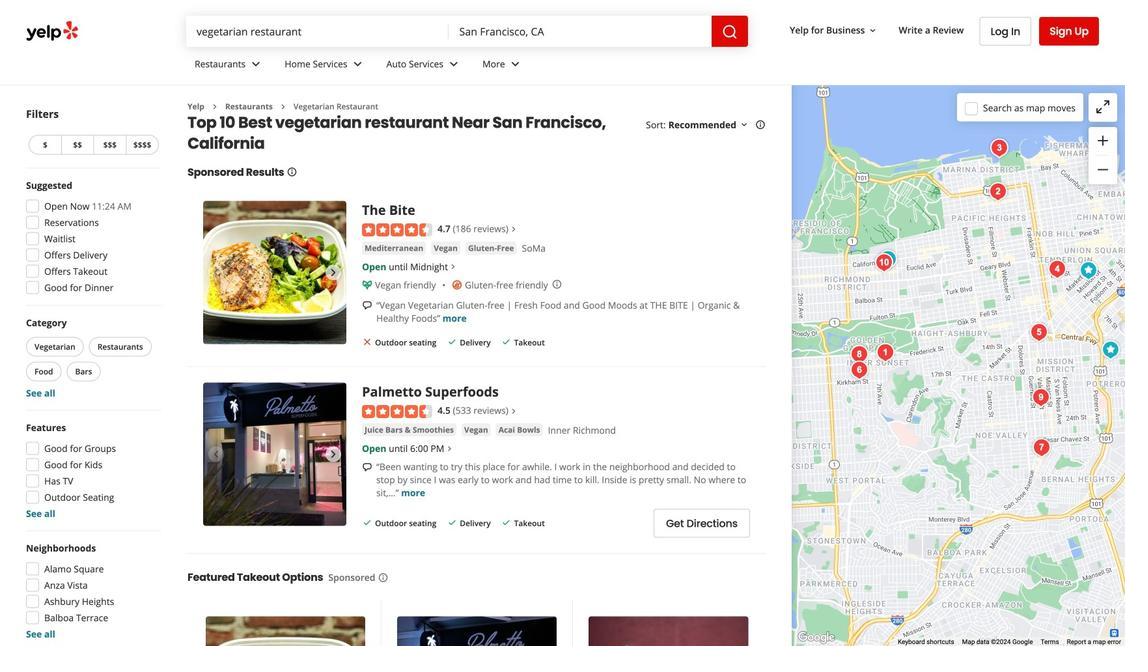Task type: locate. For each thing, give the bounding box(es) containing it.
16 chevron right v2 image for 4.7 star rating image
[[448, 262, 459, 272]]

2 next image from the top
[[326, 447, 341, 462]]

palmetto superfoods image
[[876, 247, 902, 273]]

previous image for "4.5 star rating" image
[[208, 447, 224, 462]]

1 vertical spatial 16 info v2 image
[[287, 167, 297, 177]]

wildseed image
[[986, 179, 1012, 205]]

1 horizontal spatial 24 chevron down v2 image
[[508, 56, 524, 72]]

golden era vegan restaurant image
[[1045, 256, 1071, 282]]

2 none field from the left
[[449, 16, 712, 47]]

2 16 checkmark v2 image from the left
[[501, 518, 512, 528]]

next image left 16 speech v2 icon
[[326, 447, 341, 462]]

2 vertical spatial 16 chevron right v2 image
[[445, 444, 455, 454]]

16 checkmark v2 image
[[447, 518, 458, 528], [501, 518, 512, 528]]

address, neighborhood, city, state or zip text field
[[449, 16, 712, 47]]

expand map image
[[1096, 99, 1112, 115]]

24 chevron down v2 image
[[248, 56, 264, 72], [446, 56, 462, 72]]

next image for 4.7 star rating image
[[326, 265, 341, 280]]

0 horizontal spatial 24 chevron down v2 image
[[248, 56, 264, 72]]

16 chevron right v2 image
[[210, 102, 220, 112], [509, 224, 519, 235], [509, 406, 519, 417]]

None search field
[[186, 16, 749, 47]]

16 checkmark v2 image
[[447, 337, 458, 347], [501, 337, 512, 347], [362, 518, 373, 528]]

1 24 chevron down v2 image from the left
[[248, 56, 264, 72]]

group
[[1089, 127, 1118, 184], [22, 179, 162, 298], [23, 316, 162, 400], [22, 421, 162, 520], [22, 542, 162, 641]]

1 horizontal spatial 16 checkmark v2 image
[[447, 337, 458, 347]]

16 chevron down v2 image
[[868, 25, 879, 36]]

info icon image
[[552, 279, 563, 290], [552, 279, 563, 290]]

1 16 checkmark v2 image from the left
[[447, 518, 458, 528]]

16 info v2 image
[[756, 120, 766, 130], [287, 167, 297, 177], [378, 573, 389, 583]]

1 vertical spatial slideshow element
[[203, 383, 347, 526]]

16 chevron right v2 image
[[278, 102, 289, 112], [448, 262, 459, 272], [445, 444, 455, 454]]

16 close v2 image
[[362, 337, 373, 347]]

2 horizontal spatial 16 info v2 image
[[756, 120, 766, 130]]

0 vertical spatial slideshow element
[[203, 201, 347, 344]]

16 chevron down v2 image
[[739, 120, 750, 130]]

1 vertical spatial next image
[[326, 447, 341, 462]]

0 vertical spatial 16 chevron right v2 image
[[210, 102, 220, 112]]

1 none field from the left
[[186, 16, 449, 47]]

2 24 chevron down v2 image from the left
[[508, 56, 524, 72]]

1 horizontal spatial 16 info v2 image
[[378, 573, 389, 583]]

none field things to do, nail salons, plumbers
[[186, 16, 449, 47]]

map region
[[668, 81, 1126, 646]]

1 previous image from the top
[[208, 265, 224, 280]]

gurung kitchen image
[[847, 342, 873, 368]]

1 slideshow element from the top
[[203, 201, 347, 344]]

1 next image from the top
[[326, 265, 341, 280]]

2 slideshow element from the top
[[203, 383, 347, 526]]

next image
[[326, 265, 341, 280], [326, 447, 341, 462]]

0 vertical spatial previous image
[[208, 265, 224, 280]]

2 horizontal spatial 16 checkmark v2 image
[[501, 337, 512, 347]]

things to do, nail salons, plumbers text field
[[186, 16, 449, 47]]

0 horizontal spatial 24 chevron down v2 image
[[350, 56, 366, 72]]

4.7 star rating image
[[362, 223, 433, 236]]

slideshow element for "4.5 star rating" image
[[203, 383, 347, 526]]

0 vertical spatial 16 chevron right v2 image
[[278, 102, 289, 112]]

0 vertical spatial next image
[[326, 265, 341, 280]]

savor image
[[873, 340, 899, 366]]

next image left 16 vegan v2 icon
[[326, 265, 341, 280]]

2 vertical spatial 16 chevron right v2 image
[[509, 406, 519, 417]]

slideshow element
[[203, 201, 347, 344], [203, 383, 347, 526]]

1 horizontal spatial 16 checkmark v2 image
[[501, 518, 512, 528]]

1 horizontal spatial 24 chevron down v2 image
[[446, 56, 462, 72]]

zoom in image
[[1096, 133, 1112, 149]]

2 previous image from the top
[[208, 447, 224, 462]]

1 vertical spatial 16 chevron right v2 image
[[509, 224, 519, 235]]

24 chevron down v2 image
[[350, 56, 366, 72], [508, 56, 524, 72]]

1 vertical spatial 16 chevron right v2 image
[[448, 262, 459, 272]]

0 horizontal spatial 16 checkmark v2 image
[[447, 518, 458, 528]]

16 speech v2 image
[[362, 300, 373, 311]]

previous image
[[208, 265, 224, 280], [208, 447, 224, 462]]

1 vertical spatial previous image
[[208, 447, 224, 462]]

greens restaurant image
[[987, 135, 1013, 161]]

None field
[[186, 16, 449, 47], [449, 16, 712, 47]]



Task type: describe. For each thing, give the bounding box(es) containing it.
bottega image
[[1029, 385, 1055, 411]]

none field the address, neighborhood, city, state or zip
[[449, 16, 712, 47]]

next level burger image
[[1098, 337, 1125, 363]]

zoom out image
[[1096, 162, 1112, 178]]

next image for "4.5 star rating" image
[[326, 447, 341, 462]]

16 gluten free v2 image
[[452, 280, 463, 290]]

1 24 chevron down v2 image from the left
[[350, 56, 366, 72]]

the bite image
[[1076, 258, 1102, 284]]

previous image for 4.7 star rating image
[[208, 265, 224, 280]]

2 24 chevron down v2 image from the left
[[446, 56, 462, 72]]

enjoy vegetarian restaurant image
[[847, 357, 873, 383]]

2 vertical spatial 16 info v2 image
[[378, 573, 389, 583]]

business categories element
[[184, 47, 1100, 85]]

16 chevron right v2 image for "4.5 star rating" image
[[509, 406, 519, 417]]

shizen vegan sushi bar & izakaya image
[[1027, 320, 1053, 346]]

16 vegan v2 image
[[362, 280, 373, 290]]

burma superstar image
[[872, 250, 898, 276]]

0 vertical spatial 16 info v2 image
[[756, 120, 766, 130]]

4.5 star rating image
[[362, 405, 433, 418]]

16 chevron right v2 image for "4.5 star rating" image
[[445, 444, 455, 454]]

slideshow element for 4.7 star rating image
[[203, 201, 347, 344]]

google image
[[796, 629, 839, 646]]

komaaj image
[[1029, 435, 1055, 461]]

0 horizontal spatial 16 info v2 image
[[287, 167, 297, 177]]

search image
[[723, 24, 738, 40]]

16 speech v2 image
[[362, 462, 373, 473]]

0 horizontal spatial 16 checkmark v2 image
[[362, 518, 373, 528]]

16 chevron right v2 image for 4.7 star rating image
[[509, 224, 519, 235]]



Task type: vqa. For each thing, say whether or not it's contained in the screenshot.
Palmetto Superfoods image
yes



